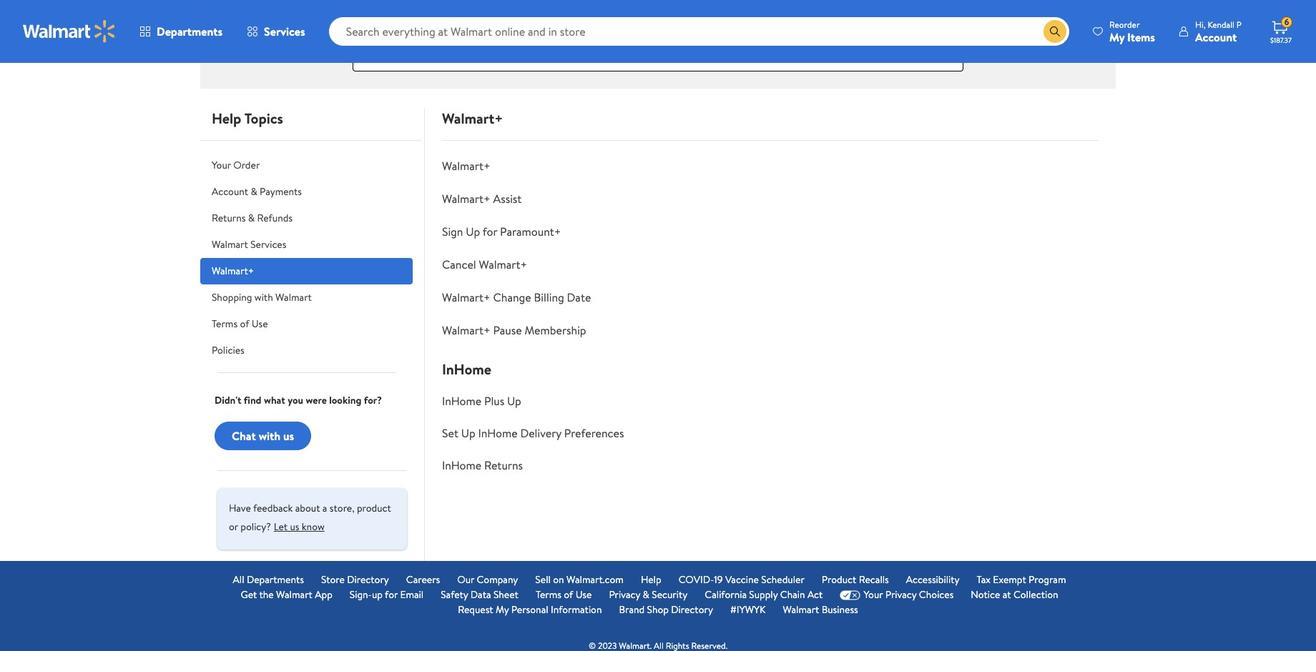 Task type: vqa. For each thing, say whether or not it's contained in the screenshot.
Now
no



Task type: describe. For each thing, give the bounding box(es) containing it.
departments inside popup button
[[157, 24, 223, 39]]

for for up
[[483, 224, 498, 240]]

0 horizontal spatial walmart+ link
[[200, 258, 413, 285]]

walmart+ change billing date
[[442, 290, 591, 306]]

Search help topics search field
[[353, 23, 964, 72]]

sign-up for email link
[[350, 588, 424, 603]]

help topics
[[212, 109, 283, 128]]

#iywyk link
[[731, 603, 766, 618]]

inhome for inhome
[[442, 360, 492, 379]]

a
[[323, 502, 327, 516]]

have feedback about a store, product or policy?
[[229, 502, 391, 534]]

walmart+ change billing date link
[[442, 290, 591, 306]]

email
[[400, 588, 424, 602]]

& for privacy
[[643, 588, 650, 602]]

product
[[822, 573, 857, 587]]

california supply chain act link
[[705, 588, 823, 603]]

0 vertical spatial terms of use link
[[200, 311, 413, 338]]

19
[[714, 573, 723, 587]]

Walmart Site-Wide search field
[[329, 17, 1070, 46]]

Search search field
[[329, 17, 1070, 46]]

safety
[[441, 588, 468, 602]]

get
[[241, 588, 257, 602]]

didn't find what you were looking for?
[[215, 394, 382, 408]]

tax
[[977, 573, 991, 587]]

business
[[822, 603, 859, 618]]

get the walmart app link
[[241, 588, 333, 603]]

walmart services link
[[200, 232, 413, 258]]

shopping with walmart link
[[200, 285, 413, 311]]

1 vertical spatial up
[[507, 394, 522, 409]]

store directory
[[321, 573, 389, 587]]

help for help topics
[[212, 109, 241, 128]]

set up inhome delivery preferences
[[442, 426, 624, 441]]

walmart+ assist
[[442, 191, 522, 207]]

walmart down returns & refunds
[[212, 238, 248, 252]]

your for your order
[[212, 158, 231, 172]]

sign up for paramount+
[[442, 224, 561, 240]]

1 horizontal spatial terms
[[536, 588, 562, 602]]

our
[[457, 573, 475, 587]]

act
[[808, 588, 823, 602]]

account & payments
[[212, 185, 302, 199]]

for for up
[[385, 588, 398, 602]]

0 vertical spatial returns
[[212, 211, 246, 225]]

program
[[1029, 573, 1067, 587]]

notice
[[971, 588, 1001, 602]]

company
[[477, 573, 518, 587]]

services inside "popup button"
[[264, 24, 305, 39]]

policy?
[[241, 520, 271, 534]]

& for account
[[251, 185, 257, 199]]

my inside reorder my items
[[1110, 29, 1125, 45]]

privacy inside your privacy choices 'link'
[[886, 588, 917, 602]]

privacy choices icon image
[[840, 591, 861, 601]]

0 horizontal spatial terms of use
[[212, 317, 268, 331]]

walmart+ assist link
[[442, 191, 522, 207]]

product recalls link
[[822, 573, 889, 588]]

collection
[[1014, 588, 1059, 602]]

your order link
[[200, 152, 413, 179]]

preferences
[[564, 426, 624, 441]]

choices
[[919, 588, 954, 602]]

sign-
[[350, 588, 372, 602]]

exempt
[[993, 573, 1027, 587]]

sign up for paramount+ link
[[442, 224, 561, 240]]

walmart services
[[212, 238, 286, 252]]

your order
[[212, 158, 260, 172]]

& for returns
[[248, 211, 255, 225]]

chain
[[780, 588, 805, 602]]

departments button
[[127, 14, 235, 49]]

request
[[458, 603, 493, 618]]

reorder
[[1110, 18, 1140, 30]]

0 vertical spatial use
[[252, 317, 268, 331]]

1 vertical spatial services
[[251, 238, 286, 252]]

paramount+
[[500, 224, 561, 240]]

brand
[[619, 603, 645, 618]]

pause
[[493, 323, 522, 338]]

didn't
[[215, 394, 241, 408]]

store,
[[330, 502, 355, 516]]

set
[[442, 426, 459, 441]]

notice at collection request my personal information
[[458, 588, 1059, 618]]

payments
[[260, 185, 302, 199]]

0 horizontal spatial terms
[[212, 317, 238, 331]]

have
[[229, 502, 251, 516]]

know
[[302, 520, 325, 534]]

on
[[553, 573, 564, 587]]

reorder my items
[[1110, 18, 1156, 45]]

search help topics
[[356, 23, 436, 37]]

or
[[229, 520, 238, 534]]

What do you need help with? search field
[[353, 37, 964, 72]]

1 vertical spatial terms of use
[[536, 588, 592, 602]]

your privacy choices
[[864, 588, 954, 602]]

sell on walmart.com
[[535, 573, 624, 587]]

scheduler
[[762, 573, 805, 587]]

topics
[[409, 23, 436, 37]]

kendall
[[1208, 18, 1235, 30]]

$187.37
[[1271, 35, 1292, 45]]

change
[[493, 290, 531, 306]]

policies link
[[200, 338, 413, 364]]

brand shop directory
[[619, 603, 713, 618]]

assist
[[493, 191, 522, 207]]

shopping with walmart
[[212, 291, 312, 305]]

walmart down chain
[[783, 603, 820, 618]]

1 vertical spatial terms of use link
[[536, 588, 592, 603]]

were
[[306, 394, 327, 408]]

sign-up for email
[[350, 588, 424, 602]]

brand shop directory link
[[619, 603, 713, 618]]



Task type: locate. For each thing, give the bounding box(es) containing it.
of up information
[[564, 588, 573, 602]]

use
[[252, 317, 268, 331], [576, 588, 592, 602]]

all
[[233, 573, 244, 587]]

refunds
[[257, 211, 293, 225]]

about
[[295, 502, 320, 516]]

walmart+ pause membership link
[[442, 323, 586, 338]]

1 horizontal spatial account
[[1196, 29, 1237, 45]]

with for walmart
[[255, 291, 273, 305]]

0 vertical spatial for
[[483, 224, 498, 240]]

1 horizontal spatial terms of use
[[536, 588, 592, 602]]

1 vertical spatial walmart+ link
[[200, 258, 413, 285]]

cancel
[[442, 257, 476, 273]]

let us know
[[274, 520, 325, 534]]

walmart+ link up walmart+ assist link
[[442, 158, 491, 174]]

up right plus
[[507, 394, 522, 409]]

my
[[1110, 29, 1125, 45], [496, 603, 509, 618]]

privacy inside privacy & security link
[[609, 588, 641, 602]]

chat
[[232, 428, 256, 444]]

1 horizontal spatial of
[[564, 588, 573, 602]]

search
[[356, 23, 385, 37]]

walmart+ link up shopping with walmart
[[200, 258, 413, 285]]

help link
[[641, 573, 662, 588]]

returns up walmart services
[[212, 211, 246, 225]]

shopping
[[212, 291, 252, 305]]

0 horizontal spatial help
[[212, 109, 241, 128]]

& inside the account & payments link
[[251, 185, 257, 199]]

account & payments link
[[200, 179, 413, 205]]

the
[[259, 588, 274, 602]]

let us know button
[[274, 516, 325, 539]]

& left refunds
[[248, 211, 255, 225]]

account
[[1196, 29, 1237, 45], [212, 185, 248, 199]]

notice at collection link
[[971, 588, 1059, 603]]

with inside button
[[259, 428, 281, 444]]

1 vertical spatial account
[[212, 185, 248, 199]]

0 vertical spatial of
[[240, 317, 249, 331]]

1 vertical spatial with
[[259, 428, 281, 444]]

1 vertical spatial help
[[641, 573, 662, 587]]

&
[[251, 185, 257, 199], [248, 211, 255, 225], [643, 588, 650, 602]]

your down recalls
[[864, 588, 883, 602]]

us right let
[[290, 520, 299, 534]]

& inside returns & refunds link
[[248, 211, 255, 225]]

our company
[[457, 573, 518, 587]]

1 vertical spatial departments
[[247, 573, 304, 587]]

1 privacy from the left
[[609, 588, 641, 602]]

1 vertical spatial us
[[290, 520, 299, 534]]

2 vertical spatial &
[[643, 588, 650, 602]]

data
[[471, 588, 491, 602]]

0 vertical spatial walmart+ link
[[442, 158, 491, 174]]

walmart down walmart services link
[[276, 291, 312, 305]]

0 vertical spatial my
[[1110, 29, 1125, 45]]

your left order
[[212, 158, 231, 172]]

6 $187.37
[[1271, 16, 1292, 45]]

my inside notice at collection request my personal information
[[496, 603, 509, 618]]

sheet
[[494, 588, 519, 602]]

1 horizontal spatial departments
[[247, 573, 304, 587]]

walmart.com
[[567, 573, 624, 587]]

store
[[321, 573, 345, 587]]

up right set on the left bottom of the page
[[461, 426, 476, 441]]

app
[[315, 588, 333, 602]]

1 horizontal spatial walmart+ link
[[442, 158, 491, 174]]

1 vertical spatial directory
[[671, 603, 713, 618]]

& up shop
[[643, 588, 650, 602]]

0 vertical spatial terms
[[212, 317, 238, 331]]

all departments link
[[233, 573, 304, 588]]

0 horizontal spatial returns
[[212, 211, 246, 225]]

california supply chain act
[[705, 588, 823, 602]]

for up "cancel walmart+" link
[[483, 224, 498, 240]]

your privacy choices link
[[840, 588, 954, 603]]

1 vertical spatial &
[[248, 211, 255, 225]]

inhome plus up link
[[442, 394, 522, 409]]

6
[[1285, 16, 1290, 28]]

1 horizontal spatial my
[[1110, 29, 1125, 45]]

0 vertical spatial help
[[212, 109, 241, 128]]

0 horizontal spatial of
[[240, 317, 249, 331]]

store directory link
[[321, 573, 389, 588]]

directory up sign-
[[347, 573, 389, 587]]

walmart right the the
[[276, 588, 313, 602]]

cancel walmart+ link
[[442, 257, 527, 273]]

services button
[[235, 14, 317, 49]]

with right shopping
[[255, 291, 273, 305]]

use down shopping with walmart
[[252, 317, 268, 331]]

terms of use down the on
[[536, 588, 592, 602]]

1 vertical spatial of
[[564, 588, 573, 602]]

feedback
[[253, 502, 293, 516]]

1 horizontal spatial help
[[641, 573, 662, 587]]

inhome plus up
[[442, 394, 522, 409]]

1 vertical spatial for
[[385, 588, 398, 602]]

terms down sell on the left bottom of the page
[[536, 588, 562, 602]]

with for us
[[259, 428, 281, 444]]

walmart inside the tax exempt program get the walmart app
[[276, 588, 313, 602]]

services
[[264, 24, 305, 39], [251, 238, 286, 252]]

us down you
[[283, 428, 294, 444]]

inhome up inhome plus up in the left bottom of the page
[[442, 360, 492, 379]]

& up returns & refunds
[[251, 185, 257, 199]]

1 vertical spatial returns
[[484, 458, 523, 474]]

departments
[[157, 24, 223, 39], [247, 573, 304, 587]]

departments inside 'link'
[[247, 573, 304, 587]]

security
[[652, 588, 688, 602]]

for right up
[[385, 588, 398, 602]]

at
[[1003, 588, 1012, 602]]

of down shopping
[[240, 317, 249, 331]]

inhome down set on the left bottom of the page
[[442, 458, 482, 474]]

0 horizontal spatial departments
[[157, 24, 223, 39]]

tax exempt program get the walmart app
[[241, 573, 1067, 602]]

let
[[274, 520, 288, 534]]

search icon image
[[1050, 26, 1061, 37]]

inhome for inhome returns
[[442, 458, 482, 474]]

0 vertical spatial directory
[[347, 573, 389, 587]]

2 vertical spatial up
[[461, 426, 476, 441]]

california
[[705, 588, 747, 602]]

1 horizontal spatial privacy
[[886, 588, 917, 602]]

0 horizontal spatial my
[[496, 603, 509, 618]]

product recalls
[[822, 573, 889, 587]]

my down sheet
[[496, 603, 509, 618]]

inhome
[[442, 360, 492, 379], [442, 394, 482, 409], [478, 426, 518, 441], [442, 458, 482, 474]]

us inside chat with us button
[[283, 428, 294, 444]]

your for your privacy choices
[[864, 588, 883, 602]]

0 vertical spatial &
[[251, 185, 257, 199]]

privacy up brand
[[609, 588, 641, 602]]

us
[[283, 428, 294, 444], [290, 520, 299, 534]]

privacy
[[609, 588, 641, 602], [886, 588, 917, 602]]

0 vertical spatial us
[[283, 428, 294, 444]]

let us know link
[[274, 516, 325, 539]]

request my personal information link
[[458, 603, 602, 618]]

0 horizontal spatial account
[[212, 185, 248, 199]]

my left items at the right top of the page
[[1110, 29, 1125, 45]]

0 horizontal spatial privacy
[[609, 588, 641, 602]]

up right sign
[[466, 224, 480, 240]]

0 vertical spatial services
[[264, 24, 305, 39]]

product
[[357, 502, 391, 516]]

0 vertical spatial departments
[[157, 24, 223, 39]]

0 horizontal spatial directory
[[347, 573, 389, 587]]

set up inhome delivery preferences link
[[442, 426, 624, 441]]

billing
[[534, 290, 564, 306]]

1 horizontal spatial directory
[[671, 603, 713, 618]]

hi,
[[1196, 18, 1206, 30]]

1 vertical spatial use
[[576, 588, 592, 602]]

0 vertical spatial your
[[212, 158, 231, 172]]

0 vertical spatial with
[[255, 291, 273, 305]]

help up privacy & security
[[641, 573, 662, 587]]

0 horizontal spatial for
[[385, 588, 398, 602]]

personal
[[511, 603, 549, 618]]

all departments
[[233, 573, 304, 587]]

membership
[[525, 323, 586, 338]]

sell on walmart.com link
[[535, 573, 624, 588]]

directory down security
[[671, 603, 713, 618]]

safety data sheet link
[[441, 588, 519, 603]]

terms of use link down shopping with walmart
[[200, 311, 413, 338]]

terms of use down shopping
[[212, 317, 268, 331]]

& inside privacy & security link
[[643, 588, 650, 602]]

1 vertical spatial my
[[496, 603, 509, 618]]

our company link
[[457, 573, 518, 588]]

1 horizontal spatial your
[[864, 588, 883, 602]]

2 privacy from the left
[[886, 588, 917, 602]]

account down your order
[[212, 185, 248, 199]]

walmart business
[[783, 603, 859, 618]]

0 horizontal spatial your
[[212, 158, 231, 172]]

0 vertical spatial terms of use
[[212, 317, 268, 331]]

walmart+ link
[[442, 158, 491, 174], [200, 258, 413, 285]]

1 vertical spatial your
[[864, 588, 883, 602]]

1 horizontal spatial use
[[576, 588, 592, 602]]

help for help link
[[641, 573, 662, 587]]

terms
[[212, 317, 238, 331], [536, 588, 562, 602]]

items
[[1128, 29, 1156, 45]]

up
[[372, 588, 383, 602]]

inhome left plus
[[442, 394, 482, 409]]

help
[[388, 23, 407, 37]]

your inside 'link'
[[864, 588, 883, 602]]

walmart image
[[23, 20, 116, 43]]

hi, kendall p account
[[1196, 18, 1242, 45]]

inhome down plus
[[478, 426, 518, 441]]

careers
[[406, 573, 440, 587]]

help left topics
[[212, 109, 241, 128]]

inhome for inhome plus up
[[442, 394, 482, 409]]

walmart
[[212, 238, 248, 252], [276, 291, 312, 305], [276, 588, 313, 602], [783, 603, 820, 618]]

0 horizontal spatial terms of use link
[[200, 311, 413, 338]]

for?
[[364, 394, 382, 408]]

returns down 'set up inhome delivery preferences'
[[484, 458, 523, 474]]

0 vertical spatial account
[[1196, 29, 1237, 45]]

0 vertical spatial up
[[466, 224, 480, 240]]

covid-19 vaccine scheduler
[[679, 573, 805, 587]]

account left $187.37
[[1196, 29, 1237, 45]]

account inside hi, kendall p account
[[1196, 29, 1237, 45]]

us inside let us know "button"
[[290, 520, 299, 534]]

cancel walmart+
[[442, 257, 527, 273]]

up for for
[[466, 224, 480, 240]]

use down sell on walmart.com
[[576, 588, 592, 602]]

1 horizontal spatial returns
[[484, 458, 523, 474]]

your
[[212, 158, 231, 172], [864, 588, 883, 602]]

terms of use link down the on
[[536, 588, 592, 603]]

0 horizontal spatial use
[[252, 317, 268, 331]]

tax exempt program link
[[977, 573, 1067, 588]]

1 horizontal spatial for
[[483, 224, 498, 240]]

1 horizontal spatial terms of use link
[[536, 588, 592, 603]]

returns
[[212, 211, 246, 225], [484, 458, 523, 474]]

with right chat
[[259, 428, 281, 444]]

accessibility link
[[906, 573, 960, 588]]

terms up policies
[[212, 317, 238, 331]]

plus
[[484, 394, 505, 409]]

privacy down recalls
[[886, 588, 917, 602]]

1 vertical spatial terms
[[536, 588, 562, 602]]

delivery
[[521, 426, 562, 441]]

up for inhome
[[461, 426, 476, 441]]



